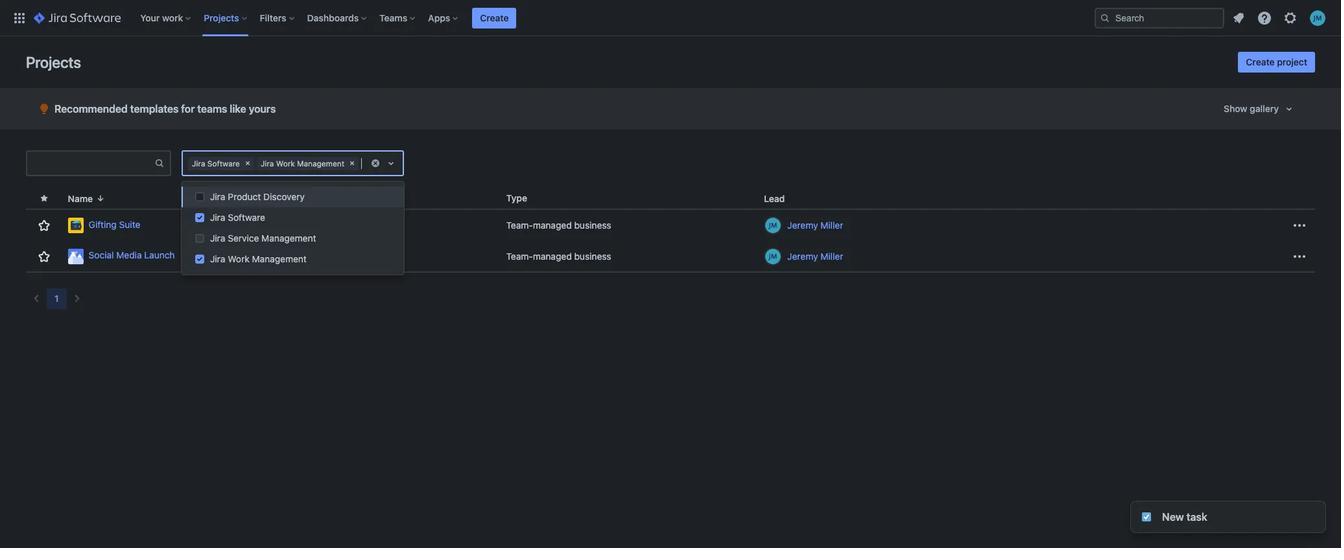 Task type: locate. For each thing, give the bounding box(es) containing it.
show gallery button
[[1216, 99, 1305, 119]]

projects
[[204, 12, 239, 23], [26, 53, 81, 71]]

your work button
[[136, 7, 196, 28]]

create for create project
[[1246, 56, 1275, 67]]

jeremy
[[788, 220, 818, 231], [788, 251, 818, 262]]

filters
[[260, 12, 286, 23]]

product
[[228, 191, 261, 202]]

1 vertical spatial managed
[[533, 251, 572, 262]]

1 button
[[47, 289, 67, 309]]

clear image
[[243, 158, 253, 169], [347, 158, 357, 169]]

1 vertical spatial jeremy miller
[[788, 251, 844, 262]]

0 horizontal spatial clear image
[[243, 158, 253, 169]]

jira service management
[[210, 233, 316, 244]]

like
[[230, 103, 246, 115]]

2 team-managed business from the top
[[506, 251, 611, 262]]

0 vertical spatial jeremy miller link
[[788, 219, 844, 232]]

1 business from the top
[[574, 220, 611, 231]]

0 vertical spatial work
[[276, 159, 295, 168]]

1 vertical spatial jeremy miller link
[[788, 250, 844, 263]]

0 vertical spatial jeremy miller
[[788, 220, 844, 231]]

miller for gifting suite
[[821, 220, 844, 231]]

1 vertical spatial software
[[228, 212, 265, 223]]

lead button
[[759, 191, 801, 206]]

work
[[276, 159, 295, 168], [228, 254, 250, 265]]

0 vertical spatial team-
[[506, 220, 533, 231]]

jira work management
[[261, 159, 344, 168], [210, 254, 307, 265]]

0 vertical spatial software
[[207, 159, 240, 168]]

next image
[[69, 291, 85, 307]]

team-managed business for gifting suite
[[506, 220, 611, 231]]

1 horizontal spatial projects
[[204, 12, 239, 23]]

0 vertical spatial management
[[297, 159, 344, 168]]

jira
[[192, 159, 205, 168], [261, 159, 274, 168], [210, 191, 225, 202], [210, 212, 225, 223], [210, 233, 225, 244], [210, 254, 225, 265]]

launch
[[144, 250, 175, 261]]

clear image up 'product'
[[243, 158, 253, 169]]

1 jeremy miller link from the top
[[788, 219, 844, 232]]

management down "jira service management"
[[252, 254, 307, 265]]

1 managed from the top
[[533, 220, 572, 231]]

gifting
[[89, 219, 117, 230]]

2 jeremy miller link from the top
[[788, 250, 844, 263]]

jira work management down "jira service management"
[[210, 254, 307, 265]]

jeremy miller link
[[788, 219, 844, 232], [788, 250, 844, 263]]

2 clear image from the left
[[347, 158, 357, 169]]

None text field
[[27, 154, 154, 173]]

1 vertical spatial business
[[574, 251, 611, 262]]

1 vertical spatial projects
[[26, 53, 81, 71]]

banner
[[0, 0, 1341, 36]]

business for social media launch
[[574, 251, 611, 262]]

create left project at the right
[[1246, 56, 1275, 67]]

primary element
[[8, 0, 1095, 36]]

0 horizontal spatial work
[[228, 254, 250, 265]]

clear image left clear image
[[347, 158, 357, 169]]

key button
[[346, 191, 383, 206]]

create button
[[472, 7, 517, 28]]

1 horizontal spatial create
[[1246, 56, 1275, 67]]

1 vertical spatial jeremy
[[788, 251, 818, 262]]

0 vertical spatial team-managed business
[[506, 220, 611, 231]]

Search field
[[1095, 7, 1225, 28]]

0 vertical spatial managed
[[533, 220, 572, 231]]

1 vertical spatial team-
[[506, 251, 533, 262]]

0 vertical spatial jeremy
[[788, 220, 818, 231]]

1 jeremy from the top
[[788, 220, 818, 231]]

work up "discovery" at the left top of the page
[[276, 159, 295, 168]]

create inside primary element
[[480, 12, 509, 23]]

software
[[207, 159, 240, 168], [228, 212, 265, 223]]

2 jeremy miller from the top
[[788, 251, 844, 262]]

create
[[480, 12, 509, 23], [1246, 56, 1275, 67]]

1 team-managed business from the top
[[506, 220, 611, 231]]

2 miller from the top
[[821, 251, 844, 262]]

management
[[297, 159, 344, 168], [262, 233, 316, 244], [252, 254, 307, 265]]

2 business from the top
[[574, 251, 611, 262]]

managed
[[533, 220, 572, 231], [533, 251, 572, 262]]

1 horizontal spatial work
[[276, 159, 295, 168]]

suite
[[119, 219, 140, 230]]

task icon image
[[1142, 512, 1152, 523]]

service
[[228, 233, 259, 244]]

miller
[[821, 220, 844, 231], [821, 251, 844, 262]]

1 team- from the top
[[506, 220, 533, 231]]

team-
[[506, 220, 533, 231], [506, 251, 533, 262]]

2 managed from the top
[[533, 251, 572, 262]]

for
[[181, 103, 195, 115]]

social media launch link
[[68, 249, 341, 264]]

1 vertical spatial miller
[[821, 251, 844, 262]]

create project
[[1246, 56, 1308, 67]]

1 vertical spatial jira software
[[210, 212, 265, 223]]

0 vertical spatial miller
[[821, 220, 844, 231]]

1 vertical spatial create
[[1246, 56, 1275, 67]]

software down 'product'
[[228, 212, 265, 223]]

team-managed business
[[506, 220, 611, 231], [506, 251, 611, 262]]

social media launch
[[89, 250, 175, 261]]

jira work management up "discovery" at the left top of the page
[[261, 159, 344, 168]]

management up "discovery" at the left top of the page
[[297, 159, 344, 168]]

yours
[[249, 103, 276, 115]]

jira software up 'product'
[[192, 159, 240, 168]]

1 miller from the top
[[821, 220, 844, 231]]

1 clear image from the left
[[243, 158, 253, 169]]

create for create
[[480, 12, 509, 23]]

management down "discovery" at the left top of the page
[[262, 233, 316, 244]]

1 jeremy miller from the top
[[788, 220, 844, 231]]

show
[[1224, 103, 1248, 114]]

discovery
[[263, 191, 305, 202]]

jira software
[[192, 159, 240, 168], [210, 212, 265, 223]]

projects button
[[200, 7, 252, 28]]

1 horizontal spatial clear image
[[347, 158, 357, 169]]

business
[[574, 220, 611, 231], [574, 251, 611, 262]]

templates
[[130, 103, 179, 115]]

team-managed business for social media launch
[[506, 251, 611, 262]]

your profile and settings image
[[1310, 10, 1326, 26]]

teams button
[[376, 7, 420, 28]]

1 vertical spatial team-managed business
[[506, 251, 611, 262]]

2 jeremy from the top
[[788, 251, 818, 262]]

appswitcher icon image
[[12, 10, 27, 26]]

0 horizontal spatial projects
[[26, 53, 81, 71]]

jira software up the service
[[210, 212, 265, 223]]

software up 'product'
[[207, 159, 240, 168]]

jeremy miller
[[788, 220, 844, 231], [788, 251, 844, 262]]

0 vertical spatial projects
[[204, 12, 239, 23]]

0 vertical spatial create
[[480, 12, 509, 23]]

projects down appswitcher icon on the top
[[26, 53, 81, 71]]

work down the service
[[228, 254, 250, 265]]

social
[[89, 250, 114, 261]]

managed for social media launch
[[533, 251, 572, 262]]

2 team- from the top
[[506, 251, 533, 262]]

projects right work
[[204, 12, 239, 23]]

1
[[54, 293, 59, 304]]

media
[[116, 250, 142, 261]]

jira software image
[[34, 10, 121, 26], [34, 10, 121, 26]]

0 horizontal spatial create
[[480, 12, 509, 23]]

0 vertical spatial business
[[574, 220, 611, 231]]

create right apps dropdown button
[[480, 12, 509, 23]]



Task type: vqa. For each thing, say whether or not it's contained in the screenshot.
"Timeline" 'link'
no



Task type: describe. For each thing, give the bounding box(es) containing it.
dashboards
[[307, 12, 359, 23]]

dashboards button
[[303, 7, 372, 28]]

jira product discovery
[[210, 191, 305, 202]]

0 vertical spatial jira software
[[192, 159, 240, 168]]

jeremy miller for social media launch
[[788, 251, 844, 262]]

name button
[[63, 191, 111, 206]]

clear image for jira software
[[243, 158, 253, 169]]

notifications image
[[1231, 10, 1247, 26]]

team- for gifting suite
[[506, 220, 533, 231]]

jeremy for social media launch
[[788, 251, 818, 262]]

projects inside dropdown button
[[204, 12, 239, 23]]

lead
[[764, 193, 785, 204]]

teams
[[380, 12, 407, 23]]

new task button
[[1131, 502, 1326, 533]]

open image
[[383, 156, 399, 171]]

apps
[[428, 12, 450, 23]]

your
[[140, 12, 160, 23]]

banner containing your work
[[0, 0, 1341, 36]]

more image
[[1292, 249, 1308, 264]]

clear image for jira work management
[[347, 158, 357, 169]]

name
[[68, 193, 93, 204]]

miller for social media launch
[[821, 251, 844, 262]]

work
[[162, 12, 183, 23]]

1 vertical spatial work
[[228, 254, 250, 265]]

create project button
[[1239, 52, 1316, 73]]

type
[[506, 193, 527, 204]]

1 vertical spatial jira work management
[[210, 254, 307, 265]]

jeremy miller for gifting suite
[[788, 220, 844, 231]]

jeremy miller link for gifting suite
[[788, 219, 844, 232]]

key
[[352, 193, 367, 204]]

0 vertical spatial jira work management
[[261, 159, 344, 168]]

gifting suite
[[89, 219, 140, 230]]

show gallery
[[1224, 103, 1279, 114]]

task
[[1187, 512, 1208, 523]]

apps button
[[424, 7, 463, 28]]

teams
[[197, 103, 227, 115]]

search image
[[1100, 13, 1111, 23]]

business for gifting suite
[[574, 220, 611, 231]]

new task
[[1162, 512, 1208, 523]]

gifting suite link
[[68, 218, 341, 234]]

filters button
[[256, 7, 299, 28]]

recommended
[[54, 103, 128, 115]]

star social media launch image
[[37, 249, 52, 264]]

jeremy for gifting suite
[[788, 220, 818, 231]]

clear image
[[370, 158, 381, 169]]

previous image
[[29, 291, 44, 307]]

1 vertical spatial management
[[262, 233, 316, 244]]

star gifting suite image
[[37, 218, 52, 234]]

more image
[[1292, 218, 1308, 234]]

managed for gifting suite
[[533, 220, 572, 231]]

new
[[1162, 512, 1184, 523]]

recommended templates for teams like yours
[[54, 103, 276, 115]]

gallery
[[1250, 103, 1279, 114]]

project
[[1277, 56, 1308, 67]]

settings image
[[1283, 10, 1299, 26]]

jeremy miller link for social media launch
[[788, 250, 844, 263]]

help image
[[1257, 10, 1273, 26]]

2 vertical spatial management
[[252, 254, 307, 265]]

your work
[[140, 12, 183, 23]]

team- for social media launch
[[506, 251, 533, 262]]



